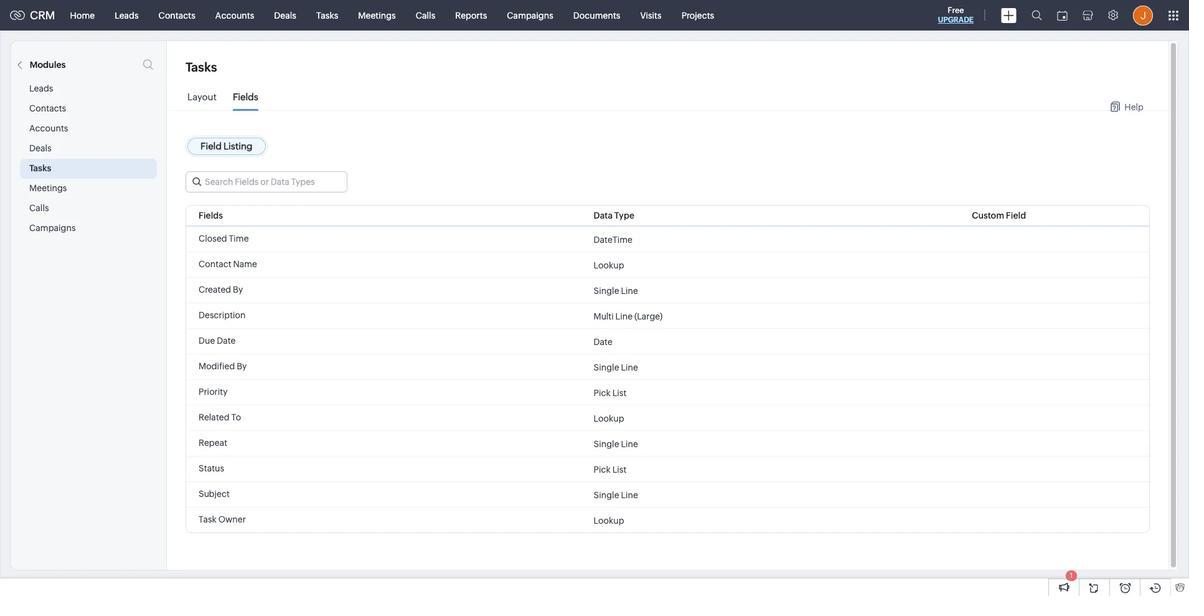 Task type: locate. For each thing, give the bounding box(es) containing it.
1 single from the top
[[594, 286, 619, 296]]

1 pick from the top
[[594, 388, 611, 398]]

custom field
[[972, 211, 1027, 220]]

name
[[233, 259, 257, 269]]

documents link
[[564, 0, 631, 30]]

1 horizontal spatial leads
[[115, 10, 139, 20]]

calls inside "calls" link
[[416, 10, 436, 20]]

task
[[199, 514, 217, 524]]

3 single from the top
[[594, 439, 619, 449]]

lookup for task owner
[[594, 515, 624, 525]]

1 vertical spatial pick list
[[594, 464, 627, 474]]

by right created
[[233, 285, 243, 295]]

calls
[[416, 10, 436, 20], [29, 203, 49, 213]]

create menu image
[[1002, 8, 1017, 23]]

0 vertical spatial pick list
[[594, 388, 627, 398]]

line for created by
[[621, 286, 638, 296]]

custom
[[972, 211, 1005, 220]]

data
[[594, 211, 613, 220]]

profile image
[[1134, 5, 1154, 25]]

(large)
[[635, 311, 663, 321]]

leads down modules
[[29, 83, 53, 93]]

0 vertical spatial contacts
[[159, 10, 195, 20]]

date down the multi
[[594, 337, 613, 347]]

pick list
[[594, 388, 627, 398], [594, 464, 627, 474]]

line for subject
[[621, 490, 638, 500]]

1 horizontal spatial campaigns
[[507, 10, 554, 20]]

0 vertical spatial fields
[[233, 92, 258, 102]]

0 horizontal spatial meetings
[[29, 183, 67, 193]]

2 lookup from the top
[[594, 413, 624, 423]]

0 vertical spatial lookup
[[594, 260, 624, 270]]

1 horizontal spatial contacts
[[159, 10, 195, 20]]

2 vertical spatial tasks
[[29, 163, 51, 173]]

Search Fields or Data Types text field
[[186, 172, 347, 192]]

closed time
[[199, 234, 249, 244]]

lookup for related to
[[594, 413, 624, 423]]

contacts right leads link
[[159, 10, 195, 20]]

single line for modified by
[[594, 362, 638, 372]]

list
[[613, 388, 627, 398], [613, 464, 627, 474]]

line
[[621, 286, 638, 296], [616, 311, 633, 321], [621, 362, 638, 372], [621, 439, 638, 449], [621, 490, 638, 500]]

1 vertical spatial lookup
[[594, 413, 624, 423]]

free
[[948, 6, 965, 15]]

meetings
[[358, 10, 396, 20], [29, 183, 67, 193]]

by right modified
[[237, 361, 247, 371]]

1 pick list from the top
[[594, 388, 627, 398]]

0 vertical spatial by
[[233, 285, 243, 295]]

1 vertical spatial leads
[[29, 83, 53, 93]]

fields link
[[233, 92, 258, 111]]

lookup
[[594, 260, 624, 270], [594, 413, 624, 423], [594, 515, 624, 525]]

2 vertical spatial lookup
[[594, 515, 624, 525]]

0 horizontal spatial tasks
[[29, 163, 51, 173]]

1 vertical spatial deals
[[29, 143, 51, 153]]

1 horizontal spatial calls
[[416, 10, 436, 20]]

line for repeat
[[621, 439, 638, 449]]

1 vertical spatial by
[[237, 361, 247, 371]]

0 vertical spatial tasks
[[316, 10, 338, 20]]

3 lookup from the top
[[594, 515, 624, 525]]

by
[[233, 285, 243, 295], [237, 361, 247, 371]]

0 vertical spatial meetings
[[358, 10, 396, 20]]

related
[[199, 412, 230, 422]]

pick
[[594, 388, 611, 398], [594, 464, 611, 474]]

multi line (large)
[[594, 311, 663, 321]]

related to
[[199, 412, 241, 422]]

leads
[[115, 10, 139, 20], [29, 83, 53, 93]]

0 horizontal spatial fields
[[199, 211, 223, 220]]

single
[[594, 286, 619, 296], [594, 362, 619, 372], [594, 439, 619, 449], [594, 490, 619, 500]]

fields
[[233, 92, 258, 102], [199, 211, 223, 220]]

contacts
[[159, 10, 195, 20], [29, 103, 66, 113]]

2 single line from the top
[[594, 362, 638, 372]]

1 lookup from the top
[[594, 260, 624, 270]]

free upgrade
[[939, 6, 974, 24]]

leads right home
[[115, 10, 139, 20]]

0 horizontal spatial contacts
[[29, 103, 66, 113]]

crm
[[30, 9, 55, 22]]

deals
[[274, 10, 296, 20], [29, 143, 51, 153]]

1 vertical spatial calls
[[29, 203, 49, 213]]

type
[[615, 211, 635, 220]]

1 vertical spatial list
[[613, 464, 627, 474]]

0 vertical spatial accounts
[[215, 10, 254, 20]]

accounts link
[[205, 0, 264, 30]]

0 horizontal spatial deals
[[29, 143, 51, 153]]

1 vertical spatial fields
[[199, 211, 223, 220]]

single line
[[594, 286, 638, 296], [594, 362, 638, 372], [594, 439, 638, 449], [594, 490, 638, 500]]

4 single line from the top
[[594, 490, 638, 500]]

0 vertical spatial deals
[[274, 10, 296, 20]]

2 single from the top
[[594, 362, 619, 372]]

accounts
[[215, 10, 254, 20], [29, 123, 68, 133]]

single for subject
[[594, 490, 619, 500]]

help
[[1125, 102, 1144, 112]]

modified by
[[199, 361, 247, 371]]

owner
[[218, 514, 246, 524]]

1 vertical spatial contacts
[[29, 103, 66, 113]]

1 vertical spatial accounts
[[29, 123, 68, 133]]

1 vertical spatial tasks
[[186, 60, 217, 74]]

single line for repeat
[[594, 439, 638, 449]]

2 pick list from the top
[[594, 464, 627, 474]]

projects
[[682, 10, 715, 20]]

tasks
[[316, 10, 338, 20], [186, 60, 217, 74], [29, 163, 51, 173]]

0 vertical spatial list
[[613, 388, 627, 398]]

single for created by
[[594, 286, 619, 296]]

1 list from the top
[[613, 388, 627, 398]]

date right due
[[217, 336, 236, 346]]

2 list from the top
[[613, 464, 627, 474]]

created by
[[199, 285, 243, 295]]

3 single line from the top
[[594, 439, 638, 449]]

1 vertical spatial campaigns
[[29, 223, 76, 233]]

2 horizontal spatial tasks
[[316, 10, 338, 20]]

4 single from the top
[[594, 490, 619, 500]]

0 vertical spatial calls
[[416, 10, 436, 20]]

0 vertical spatial pick
[[594, 388, 611, 398]]

closed
[[199, 234, 227, 244]]

date
[[217, 336, 236, 346], [594, 337, 613, 347]]

fields up closed
[[199, 211, 223, 220]]

0 vertical spatial leads
[[115, 10, 139, 20]]

projects link
[[672, 0, 725, 30]]

1 horizontal spatial fields
[[233, 92, 258, 102]]

2 pick from the top
[[594, 464, 611, 474]]

contacts down modules
[[29, 103, 66, 113]]

calls link
[[406, 0, 446, 30]]

1 horizontal spatial accounts
[[215, 10, 254, 20]]

1 horizontal spatial meetings
[[358, 10, 396, 20]]

campaigns
[[507, 10, 554, 20], [29, 223, 76, 233]]

repeat
[[199, 438, 227, 448]]

1 single line from the top
[[594, 286, 638, 296]]

1 vertical spatial pick
[[594, 464, 611, 474]]

lookup for contact name
[[594, 260, 624, 270]]

fields right layout
[[233, 92, 258, 102]]

leads link
[[105, 0, 149, 30]]

search image
[[1032, 10, 1043, 21]]



Task type: vqa. For each thing, say whether or not it's contained in the screenshot.


Task type: describe. For each thing, give the bounding box(es) containing it.
1 horizontal spatial deals
[[274, 10, 296, 20]]

0 horizontal spatial accounts
[[29, 123, 68, 133]]

status
[[199, 463, 224, 473]]

data type
[[594, 211, 635, 220]]

1
[[1071, 572, 1073, 579]]

reports link
[[446, 0, 497, 30]]

layout
[[187, 92, 217, 102]]

calendar image
[[1058, 10, 1068, 20]]

documents
[[574, 10, 621, 20]]

0 horizontal spatial leads
[[29, 83, 53, 93]]

0 horizontal spatial date
[[217, 336, 236, 346]]

visits
[[641, 10, 662, 20]]

single for modified by
[[594, 362, 619, 372]]

1 vertical spatial meetings
[[29, 183, 67, 193]]

0 vertical spatial campaigns
[[507, 10, 554, 20]]

visits link
[[631, 0, 672, 30]]

pick list for priority
[[594, 388, 627, 398]]

by for modified by
[[237, 361, 247, 371]]

layout link
[[187, 92, 217, 111]]

by for created by
[[233, 285, 243, 295]]

modified
[[199, 361, 235, 371]]

home
[[70, 10, 95, 20]]

line for modified by
[[621, 362, 638, 372]]

pick for priority
[[594, 388, 611, 398]]

modules
[[30, 60, 66, 70]]

meetings link
[[348, 0, 406, 30]]

line for description
[[616, 311, 633, 321]]

due date
[[199, 336, 236, 346]]

multi
[[594, 311, 614, 321]]

1 horizontal spatial date
[[594, 337, 613, 347]]

task owner
[[199, 514, 246, 524]]

create menu element
[[994, 0, 1025, 30]]

due
[[199, 336, 215, 346]]

single line for created by
[[594, 286, 638, 296]]

description
[[199, 310, 246, 320]]

home link
[[60, 0, 105, 30]]

field
[[1006, 211, 1027, 220]]

single for repeat
[[594, 439, 619, 449]]

contact
[[199, 259, 231, 269]]

pick for status
[[594, 464, 611, 474]]

search element
[[1025, 0, 1050, 31]]

single line for subject
[[594, 490, 638, 500]]

to
[[231, 412, 241, 422]]

1 horizontal spatial tasks
[[186, 60, 217, 74]]

contact name
[[199, 259, 257, 269]]

reports
[[455, 10, 487, 20]]

deals link
[[264, 0, 306, 30]]

0 horizontal spatial campaigns
[[29, 223, 76, 233]]

priority
[[199, 387, 228, 397]]

list for status
[[613, 464, 627, 474]]

crm link
[[10, 9, 55, 22]]

list for priority
[[613, 388, 627, 398]]

time
[[229, 234, 249, 244]]

tasks link
[[306, 0, 348, 30]]

contacts link
[[149, 0, 205, 30]]

upgrade
[[939, 16, 974, 24]]

created
[[199, 285, 231, 295]]

0 horizontal spatial calls
[[29, 203, 49, 213]]

pick list for status
[[594, 464, 627, 474]]

subject
[[199, 489, 230, 499]]

datetime
[[594, 235, 633, 244]]

profile element
[[1126, 0, 1161, 30]]

campaigns link
[[497, 0, 564, 30]]



